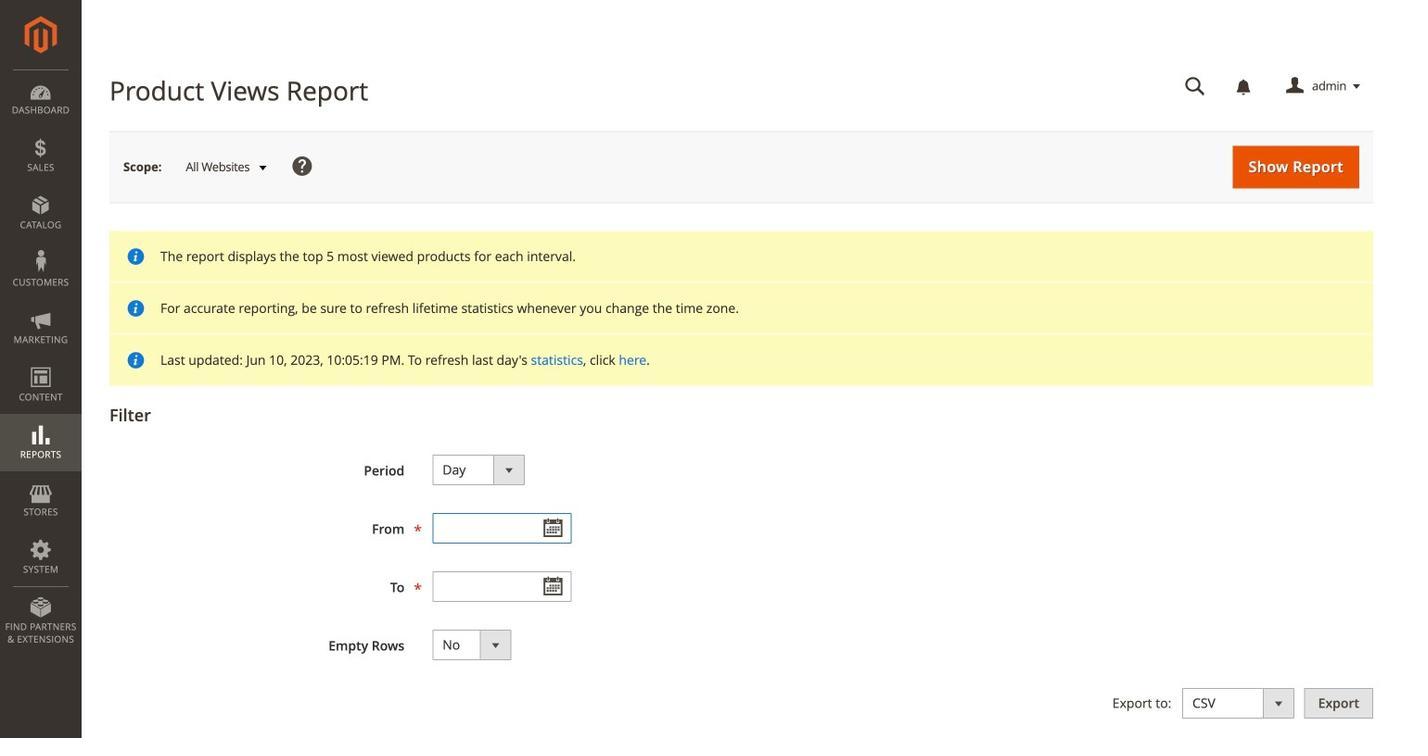 Task type: locate. For each thing, give the bounding box(es) containing it.
menu bar
[[0, 70, 82, 656]]

None text field
[[432, 514, 571, 544], [432, 572, 571, 603], [432, 514, 571, 544], [432, 572, 571, 603]]

None text field
[[1172, 70, 1218, 103]]



Task type: describe. For each thing, give the bounding box(es) containing it.
magento admin panel image
[[25, 16, 57, 54]]



